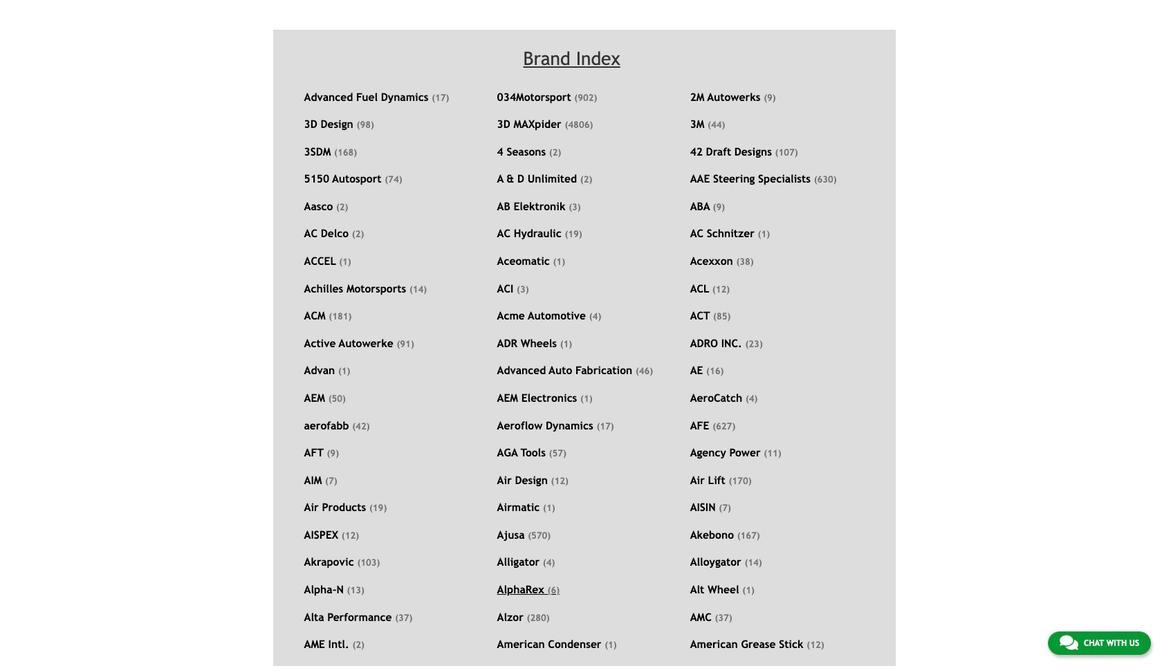 Task type: describe. For each thing, give the bounding box(es) containing it.
comments image
[[1060, 635, 1079, 651]]



Task type: vqa. For each thing, say whether or not it's contained in the screenshot.
comments icon
yes



